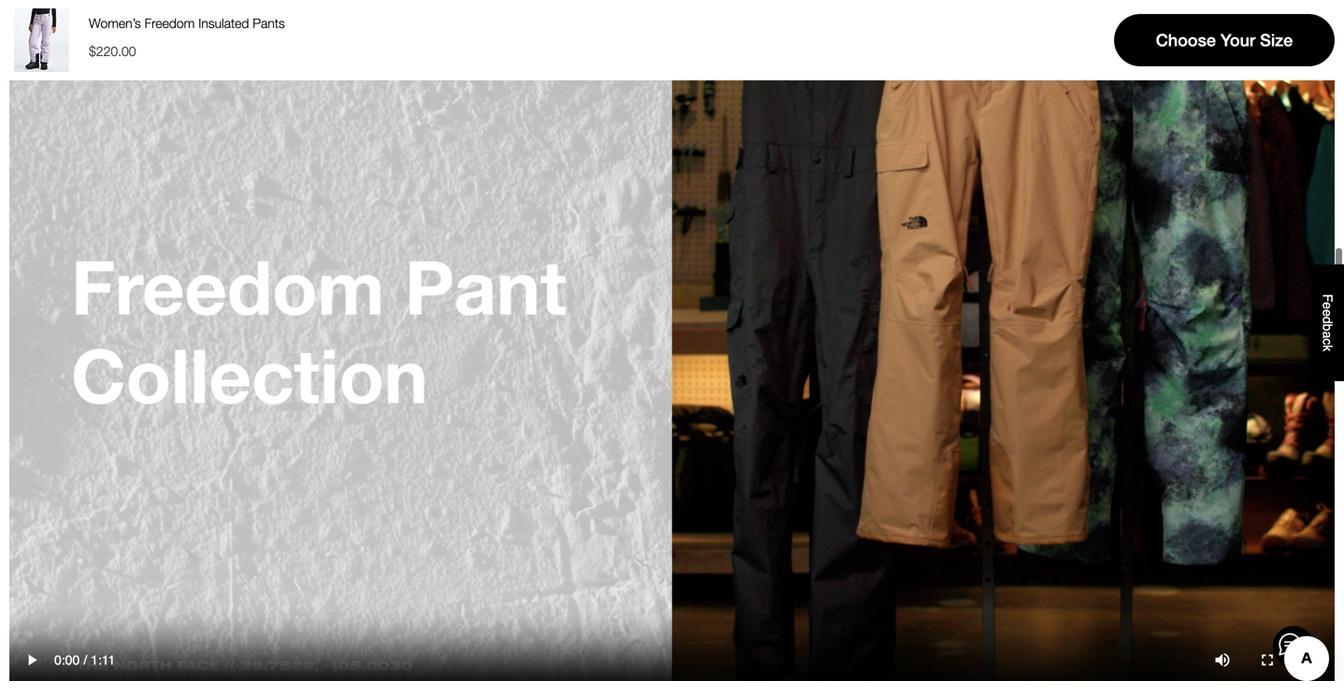 Task type: describe. For each thing, give the bounding box(es) containing it.
c
[[1321, 339, 1336, 345]]

freedom
[[145, 15, 195, 31]]

choose
[[1157, 30, 1217, 50]]

$220.00
[[89, 43, 136, 59]]

a
[[1321, 332, 1336, 339]]

https://images.thenorthface.com/is/image/thenorthface/nf0a5acy_pmi_hero?$color swatch$ image
[[9, 8, 73, 72]]

choose your size button
[[1115, 14, 1335, 66]]

women's freedom insulated pants
[[89, 15, 285, 31]]

size
[[1261, 30, 1294, 50]]

insulated
[[198, 15, 249, 31]]



Task type: locate. For each thing, give the bounding box(es) containing it.
e up the "b"
[[1321, 310, 1336, 317]]

your
[[1221, 30, 1256, 50]]

d
[[1321, 317, 1336, 324]]

f e e d b a c k button
[[1312, 265, 1345, 382]]

e up d
[[1321, 302, 1336, 310]]

e
[[1321, 302, 1336, 310], [1321, 310, 1336, 317]]

b
[[1321, 324, 1336, 332]]

f e e d b a c k
[[1321, 294, 1336, 352]]

2 e from the top
[[1321, 310, 1336, 317]]

1 e from the top
[[1321, 302, 1336, 310]]

f
[[1321, 294, 1336, 302]]

k
[[1321, 345, 1336, 352]]

choose your size
[[1157, 30, 1294, 50]]

women's
[[89, 15, 141, 31]]

pants
[[253, 15, 285, 31]]



Task type: vqa. For each thing, say whether or not it's contained in the screenshot.
the north face home page image
no



